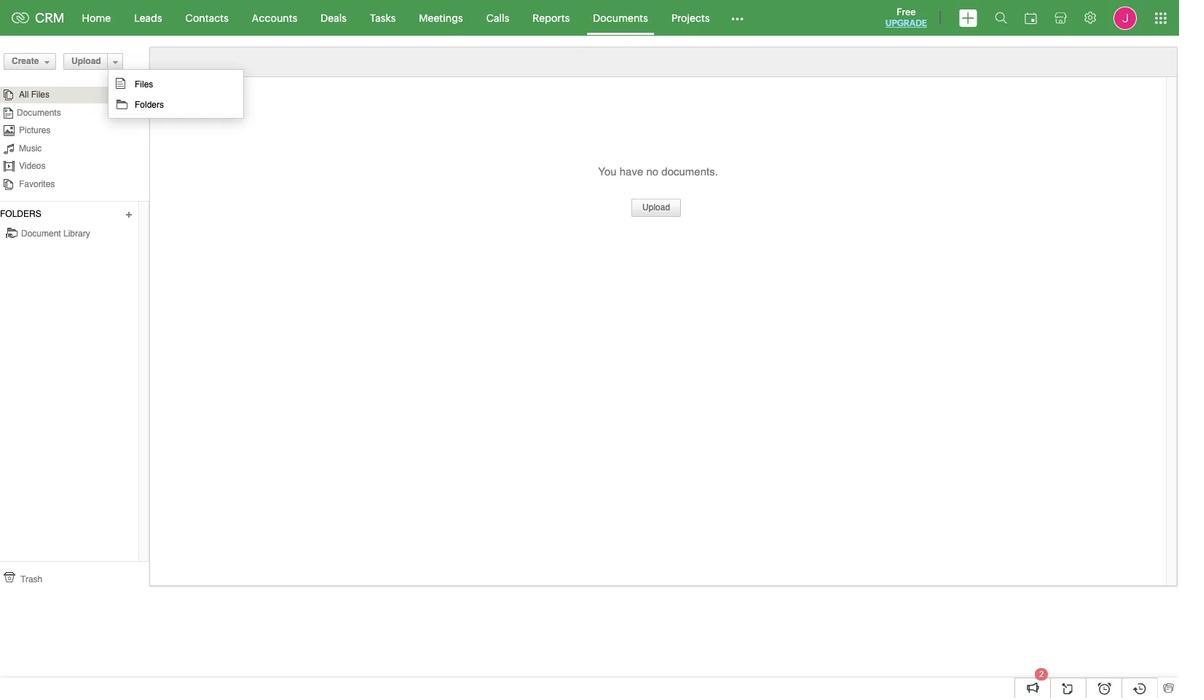 Task type: describe. For each thing, give the bounding box(es) containing it.
deals link
[[309, 0, 358, 35]]

search element
[[986, 0, 1016, 36]]

contacts link
[[174, 0, 240, 35]]

tasks link
[[358, 0, 407, 35]]

home link
[[70, 0, 122, 35]]

deals
[[321, 12, 347, 24]]

calls
[[486, 12, 509, 24]]

meetings link
[[407, 0, 475, 35]]

documents
[[593, 12, 648, 24]]

free upgrade
[[886, 7, 927, 28]]

create menu image
[[959, 9, 978, 27]]

projects link
[[660, 0, 722, 35]]

leads
[[134, 12, 162, 24]]

contacts
[[185, 12, 229, 24]]

2
[[1039, 670, 1044, 679]]

tasks
[[370, 12, 396, 24]]

free
[[897, 7, 916, 17]]

Other Modules field
[[722, 6, 753, 30]]

crm
[[35, 10, 65, 25]]



Task type: vqa. For each thing, say whether or not it's contained in the screenshot.
CRM link
yes



Task type: locate. For each thing, give the bounding box(es) containing it.
documents link
[[582, 0, 660, 35]]

projects
[[672, 12, 710, 24]]

profile image
[[1114, 6, 1137, 30]]

accounts
[[252, 12, 297, 24]]

accounts link
[[240, 0, 309, 35]]

calendar image
[[1025, 12, 1037, 24]]

leads link
[[122, 0, 174, 35]]

create menu element
[[951, 0, 986, 35]]

crm link
[[12, 10, 65, 25]]

search image
[[995, 12, 1007, 24]]

reports link
[[521, 0, 582, 35]]

home
[[82, 12, 111, 24]]

upgrade
[[886, 18, 927, 28]]

profile element
[[1105, 0, 1146, 35]]

reports
[[533, 12, 570, 24]]

calls link
[[475, 0, 521, 35]]

meetings
[[419, 12, 463, 24]]



